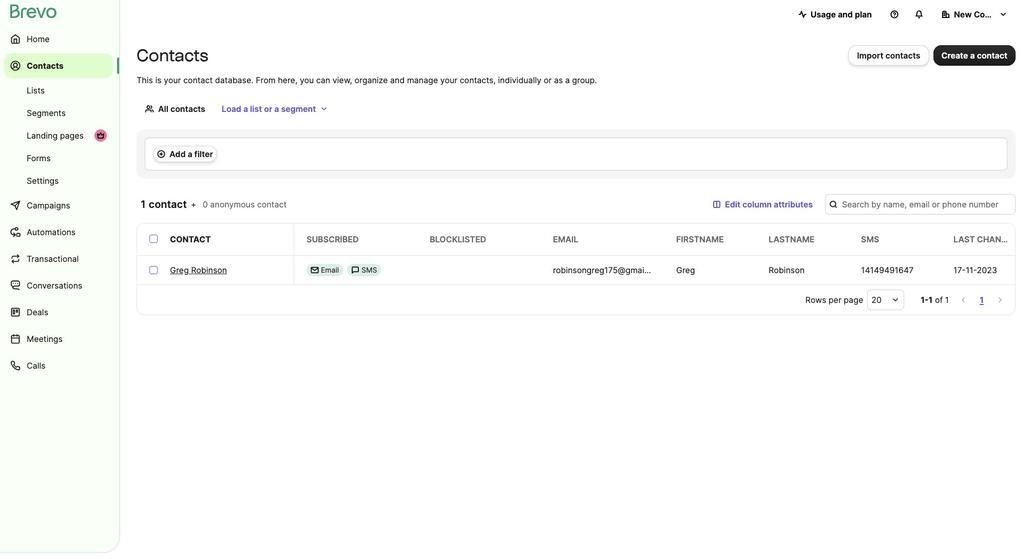 Task type: locate. For each thing, give the bounding box(es) containing it.
14149491647
[[862, 265, 914, 275]]

greg down firstname
[[677, 265, 695, 275]]

1 horizontal spatial or
[[544, 75, 552, 85]]

landing pages
[[27, 130, 84, 141]]

contacts right all
[[171, 104, 205, 114]]

or left as on the right top of page
[[544, 75, 552, 85]]

1 vertical spatial sms
[[362, 266, 377, 274]]

deals link
[[4, 300, 113, 325]]

or
[[544, 75, 552, 85], [264, 104, 272, 114]]

0 vertical spatial contacts
[[886, 50, 921, 61]]

17-
[[954, 265, 966, 275]]

campaigns link
[[4, 193, 113, 218]]

1 vertical spatial or
[[264, 104, 272, 114]]

landing pages link
[[4, 125, 113, 146]]

this is your contact database. from here, you can view, organize and manage your contacts, individually or as a group.
[[137, 75, 597, 85]]

and left the plan
[[838, 9, 853, 20]]

1
[[141, 198, 146, 211], [929, 295, 933, 305], [946, 295, 949, 305], [980, 295, 984, 305]]

a for add a filter
[[188, 149, 192, 159]]

robinson down lastname
[[769, 265, 805, 275]]

segments link
[[4, 103, 113, 123]]

blocklisted
[[430, 234, 486, 245]]

and
[[838, 9, 853, 20], [390, 75, 405, 85]]

1 horizontal spatial contacts
[[886, 50, 921, 61]]

1 horizontal spatial your
[[441, 75, 458, 85]]

20
[[872, 295, 882, 305]]

sms
[[862, 234, 880, 245], [362, 266, 377, 274]]

robinson
[[191, 265, 227, 275], [769, 265, 805, 275]]

1 horizontal spatial and
[[838, 9, 853, 20]]

0 horizontal spatial contacts
[[171, 104, 205, 114]]

+
[[191, 199, 196, 210]]

contacts up is
[[137, 46, 208, 65]]

20 button
[[868, 290, 905, 310]]

organize
[[355, 75, 388, 85]]

1 contact + 0 anonymous contact
[[141, 198, 287, 211]]

1 horizontal spatial greg
[[677, 265, 695, 275]]

contact
[[977, 50, 1008, 61], [183, 75, 213, 85], [149, 198, 187, 211], [257, 199, 287, 210]]

contacts
[[137, 46, 208, 65], [27, 61, 64, 71]]

0 vertical spatial and
[[838, 9, 853, 20]]

1 robinson from the left
[[191, 265, 227, 275]]

1 horizontal spatial contacts
[[137, 46, 208, 65]]

a left list
[[243, 104, 248, 114]]

lists link
[[4, 80, 113, 101]]

greg inside "link"
[[170, 265, 189, 275]]

settings
[[27, 176, 59, 186]]

add a filter
[[170, 149, 213, 159]]

load
[[222, 104, 241, 114]]

0 horizontal spatial greg
[[170, 265, 189, 275]]

1 horizontal spatial sms
[[862, 234, 880, 245]]

and left manage
[[390, 75, 405, 85]]

0 vertical spatial sms
[[862, 234, 880, 245]]

Search by name, email or phone number search field
[[826, 194, 1016, 215]]

greg robinson link
[[170, 264, 227, 276]]

contact right create on the right top
[[977, 50, 1008, 61]]

segments
[[27, 108, 66, 118]]

conversations link
[[4, 273, 113, 298]]

1 down 2023
[[980, 295, 984, 305]]

11-
[[966, 265, 977, 275]]

edit
[[725, 199, 741, 210]]

robinson down contact
[[191, 265, 227, 275]]

manage
[[407, 75, 438, 85]]

contacts inside button
[[886, 50, 921, 61]]

greg
[[170, 265, 189, 275], [677, 265, 695, 275]]

meetings
[[27, 334, 63, 344]]

0 horizontal spatial your
[[164, 75, 181, 85]]

conversations
[[27, 280, 82, 291]]

0 horizontal spatial and
[[390, 75, 405, 85]]

forms
[[27, 153, 51, 163]]

contacts for import contacts
[[886, 50, 921, 61]]

contacts right import
[[886, 50, 921, 61]]

filter
[[195, 149, 213, 159]]

1 horizontal spatial robinson
[[769, 265, 805, 275]]

or right list
[[264, 104, 272, 114]]

pages
[[60, 130, 84, 141]]

a right create on the right top
[[971, 50, 975, 61]]

your right manage
[[441, 75, 458, 85]]

sms up the 14149491647
[[862, 234, 880, 245]]

1 vertical spatial contacts
[[171, 104, 205, 114]]

a right list
[[274, 104, 279, 114]]

add a filter button
[[153, 146, 217, 162]]

all
[[158, 104, 168, 114]]

add
[[170, 149, 186, 159]]

1-1 of 1
[[921, 295, 949, 305]]

your
[[164, 75, 181, 85], [441, 75, 458, 85]]

here,
[[278, 75, 298, 85]]

a right add
[[188, 149, 192, 159]]

0 horizontal spatial contacts
[[27, 61, 64, 71]]

greg down contact
[[170, 265, 189, 275]]

your right is
[[164, 75, 181, 85]]

contact right anonymous
[[257, 199, 287, 210]]

group.
[[572, 75, 597, 85]]

0 horizontal spatial or
[[264, 104, 272, 114]]

1 right of
[[946, 295, 949, 305]]

last
[[954, 234, 976, 245]]

a
[[971, 50, 975, 61], [566, 75, 570, 85], [243, 104, 248, 114], [274, 104, 279, 114], [188, 149, 192, 159]]

automations
[[27, 227, 76, 237]]

sms right left___c25ys icon
[[362, 266, 377, 274]]

1 greg from the left
[[170, 265, 189, 275]]

2 greg from the left
[[677, 265, 695, 275]]

this
[[137, 75, 153, 85]]

contacts up lists
[[27, 61, 64, 71]]

0 horizontal spatial robinson
[[191, 265, 227, 275]]

import contacts button
[[849, 45, 930, 66]]



Task type: vqa. For each thing, say whether or not it's contained in the screenshot.
date
no



Task type: describe. For each thing, give the bounding box(es) containing it.
transactional
[[27, 254, 79, 264]]

new
[[955, 9, 972, 20]]

view,
[[333, 75, 352, 85]]

last changed
[[954, 234, 1019, 245]]

left___c25ys image
[[351, 266, 360, 274]]

create a contact button
[[934, 45, 1016, 66]]

left___c25ys image
[[311, 266, 319, 274]]

contact up all contacts
[[183, 75, 213, 85]]

usage and plan button
[[790, 4, 881, 25]]

rows per page
[[806, 295, 864, 305]]

load a list or a segment button
[[214, 99, 337, 119]]

firstname
[[677, 234, 724, 245]]

2 your from the left
[[441, 75, 458, 85]]

a right as on the right top of page
[[566, 75, 570, 85]]

attributes
[[774, 199, 813, 210]]

0 vertical spatial or
[[544, 75, 552, 85]]

you
[[300, 75, 314, 85]]

0 horizontal spatial sms
[[362, 266, 377, 274]]

new company button
[[934, 4, 1016, 25]]

home
[[27, 34, 50, 44]]

as
[[554, 75, 563, 85]]

contacts for all contacts
[[171, 104, 205, 114]]

create
[[942, 50, 969, 61]]

greg for greg
[[677, 265, 695, 275]]

is
[[155, 75, 162, 85]]

plan
[[855, 9, 872, 20]]

settings link
[[4, 171, 113, 191]]

edit column attributes
[[725, 199, 813, 210]]

1 your from the left
[[164, 75, 181, 85]]

create a contact
[[942, 50, 1008, 61]]

home link
[[4, 27, 113, 51]]

usage and plan
[[811, 9, 872, 20]]

1 vertical spatial and
[[390, 75, 405, 85]]

edit column attributes button
[[705, 194, 821, 215]]

lists
[[27, 85, 45, 96]]

left___rvooi image
[[97, 132, 105, 140]]

list
[[250, 104, 262, 114]]

import
[[858, 50, 884, 61]]

greg robinson
[[170, 265, 227, 275]]

or inside button
[[264, 104, 272, 114]]

load a list or a segment
[[222, 104, 316, 114]]

changed
[[978, 234, 1019, 245]]

a for load a list or a segment
[[243, 104, 248, 114]]

column
[[743, 199, 772, 210]]

2 robinson from the left
[[769, 265, 805, 275]]

contact left the +
[[149, 198, 187, 211]]

1 inside button
[[980, 295, 984, 305]]

all contacts
[[158, 104, 205, 114]]

a for create a contact
[[971, 50, 975, 61]]

of
[[935, 295, 943, 305]]

and inside usage and plan button
[[838, 9, 853, 20]]

contact inside the 1 contact + 0 anonymous contact
[[257, 199, 287, 210]]

meetings link
[[4, 327, 113, 351]]

1-
[[921, 295, 929, 305]]

from
[[256, 75, 276, 85]]

email
[[553, 234, 579, 245]]

per
[[829, 295, 842, 305]]

usage
[[811, 9, 836, 20]]

new company
[[955, 9, 1012, 20]]

segment
[[281, 104, 316, 114]]

company
[[974, 9, 1012, 20]]

contacts,
[[460, 75, 496, 85]]

forms link
[[4, 148, 113, 169]]

import contacts
[[858, 50, 921, 61]]

deals
[[27, 307, 48, 317]]

1 left of
[[929, 295, 933, 305]]

1 button
[[978, 293, 986, 307]]

rows
[[806, 295, 827, 305]]

contact
[[170, 234, 211, 245]]

anonymous
[[210, 199, 255, 210]]

calls
[[27, 361, 46, 371]]

subscribed
[[307, 234, 359, 245]]

email
[[321, 266, 339, 274]]

17-11-2023
[[954, 265, 998, 275]]

greg for greg robinson
[[170, 265, 189, 275]]

contacts link
[[4, 53, 113, 78]]

automations link
[[4, 220, 113, 245]]

0
[[203, 199, 208, 210]]

transactional link
[[4, 247, 113, 271]]

lastname
[[769, 234, 815, 245]]

contact inside button
[[977, 50, 1008, 61]]

robinsongreg175@gmail.com
[[553, 265, 665, 275]]

database.
[[215, 75, 254, 85]]

page
[[844, 295, 864, 305]]

robinson inside "link"
[[191, 265, 227, 275]]

1 left the +
[[141, 198, 146, 211]]

2023
[[977, 265, 998, 275]]

can
[[316, 75, 330, 85]]

landing
[[27, 130, 58, 141]]

individually
[[498, 75, 542, 85]]



